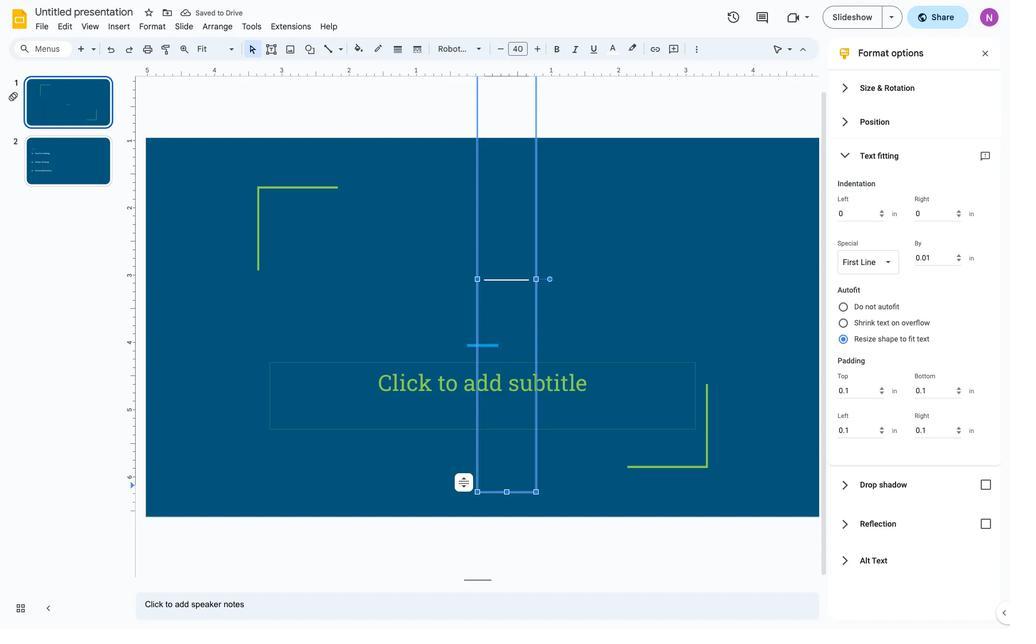 Task type: vqa. For each thing, say whether or not it's contained in the screenshot.
Insert
yes



Task type: locate. For each thing, give the bounding box(es) containing it.
toggle reflection image
[[975, 512, 998, 535]]

format
[[139, 21, 166, 32], [859, 48, 889, 59]]

in for right indent, measured in inches. value must be between -0.4654 and 5.9898 text box
[[970, 210, 975, 218]]

shrink
[[855, 319, 875, 327]]

top
[[838, 373, 849, 380]]

in right the special indent amount, measured in inches. value must be between 0.01 and 5.9998 text field
[[970, 254, 975, 262]]

0 vertical spatial left
[[838, 196, 849, 203]]

Font size field
[[508, 42, 533, 59]]

1 left from the top
[[838, 196, 849, 203]]

format down star checkbox
[[139, 21, 166, 32]]

bottom margin image
[[127, 483, 135, 517]]

0 vertical spatial text
[[877, 319, 890, 327]]

by
[[915, 240, 922, 247]]

2 left from the top
[[838, 412, 849, 420]]

view
[[82, 21, 99, 32]]

border weight option
[[391, 41, 405, 57]]

line
[[861, 258, 876, 267]]

navigation inside format options application
[[0, 65, 127, 629]]

new slide with layout image
[[89, 41, 96, 45]]

size & rotation tab
[[829, 71, 1001, 105]]

overflow
[[902, 319, 930, 327]]

0 horizontal spatial format
[[139, 21, 166, 32]]

left up left padding, measured in inches. value must be between 0 and 6.0998 text field
[[838, 412, 849, 420]]

right for right indent, measured in inches. value must be between -0.4654 and 5.9898 text box
[[915, 196, 930, 203]]

resize
[[855, 335, 876, 343]]

option
[[455, 473, 473, 492]]

1 vertical spatial text
[[917, 335, 930, 343]]

reflection tab
[[829, 504, 1001, 544]]

shadow
[[879, 480, 908, 489]]

in right right padding, measured in inches. value must be between 0 and 6.0998 text field
[[970, 427, 975, 435]]

tools menu item
[[237, 20, 266, 33]]

Resize shape to fit text radio
[[838, 331, 984, 347]]

toggle shadow image
[[975, 473, 998, 496]]

rotation
[[885, 83, 915, 92]]

insert menu item
[[104, 20, 135, 33]]

text
[[877, 319, 890, 327], [917, 335, 930, 343]]

menu bar banner
[[0, 0, 1011, 629]]

1 horizontal spatial text
[[917, 335, 930, 343]]

to inside button
[[217, 8, 224, 17]]

Toggle shadow checkbox
[[975, 473, 998, 496]]

1 right from the top
[[915, 196, 930, 203]]

text right the alt
[[872, 556, 888, 565]]

in for left padding, measured in inches. value must be between 0 and 6.0998 text field
[[893, 427, 898, 435]]

0 vertical spatial to
[[217, 8, 224, 17]]

special
[[838, 240, 858, 247]]

Toggle reflection checkbox
[[975, 512, 998, 535]]

shrink text on overflow
[[855, 319, 930, 327]]

0 vertical spatial right
[[915, 196, 930, 203]]

Right indent, measured in inches. Value must be between -0.4654 and 5.9898 text field
[[915, 206, 961, 221]]

menu bar
[[31, 15, 342, 34]]

format left options
[[859, 48, 889, 59]]

text left fitting
[[860, 151, 876, 160]]

0 vertical spatial format
[[139, 21, 166, 32]]

0 horizontal spatial text
[[877, 319, 890, 327]]

format options section
[[829, 37, 1001, 620]]

left down indentation
[[838, 196, 849, 203]]

saved to drive button
[[178, 5, 246, 21]]

live pointer settings image
[[785, 41, 793, 45]]

text left the on
[[877, 319, 890, 327]]

0 vertical spatial text
[[860, 151, 876, 160]]

format for format
[[139, 21, 166, 32]]

Bottom padding, measured in inches. Value must be between 0 and 0.6503 text field
[[915, 383, 961, 399]]

in right bottom padding, measured in inches. value must be between 0 and 0.6503 text box
[[970, 387, 975, 395]]

to left fit
[[900, 335, 907, 343]]

text
[[860, 151, 876, 160], [872, 556, 888, 565]]

&
[[878, 83, 883, 92]]

right up right indent, measured in inches. value must be between -0.4654 and 5.9898 text box
[[915, 196, 930, 203]]

in right right indent, measured in inches. value must be between -0.4654 and 5.9898 text box
[[970, 210, 975, 218]]

do not autofit
[[855, 303, 900, 311]]

1 vertical spatial to
[[900, 335, 907, 343]]

format for format options
[[859, 48, 889, 59]]

Left indent, measured in inches. Value must be between -0.1 and 5.9898 text field
[[838, 206, 884, 221]]

in right left padding, measured in inches. value must be between 0 and 6.0998 text field
[[893, 427, 898, 435]]

left
[[838, 196, 849, 203], [838, 412, 849, 420]]

0 horizontal spatial to
[[217, 8, 224, 17]]

1 vertical spatial text
[[872, 556, 888, 565]]

in right left indent, measured in inches. value must be between -0.1 and 5.9898 text field
[[893, 210, 898, 218]]

right
[[915, 196, 930, 203], [915, 412, 930, 420]]

drive
[[226, 8, 243, 17]]

Special indent amount, measured in inches. Value must be between 0.01 and 5.9998 text field
[[915, 250, 961, 266]]

slide menu item
[[170, 20, 198, 33]]

to
[[217, 8, 224, 17], [900, 335, 907, 343]]

1 vertical spatial right
[[915, 412, 930, 420]]

view menu item
[[77, 20, 104, 33]]

resize shape to fit text image
[[456, 474, 472, 491]]

5
[[145, 66, 149, 74]]

format inside format menu item
[[139, 21, 166, 32]]

1 vertical spatial format
[[859, 48, 889, 59]]

format options
[[859, 48, 924, 59]]

Zoom text field
[[196, 41, 228, 57]]

help
[[321, 21, 338, 32]]

to inside option
[[900, 335, 907, 343]]

to left drive
[[217, 8, 224, 17]]

left for left padding, measured in inches. value must be between 0 and 6.0998 text field
[[838, 412, 849, 420]]

navigation
[[0, 65, 127, 629]]

Star checkbox
[[141, 5, 157, 21]]

format inside the format options section
[[859, 48, 889, 59]]

in
[[893, 210, 898, 218], [970, 210, 975, 218], [970, 254, 975, 262], [893, 387, 898, 395], [970, 387, 975, 395], [893, 427, 898, 435], [970, 427, 975, 435]]

1 horizontal spatial format
[[859, 48, 889, 59]]

1 vertical spatial left
[[838, 412, 849, 420]]

autofit
[[878, 303, 900, 311]]

text right fit
[[917, 335, 930, 343]]

2 right from the top
[[915, 412, 930, 420]]

in right top padding, measured in inches. value must be between 0 and 0.6503 text field
[[893, 387, 898, 395]]

slide
[[175, 21, 193, 32]]

highlight color image
[[626, 41, 639, 55]]

right up right padding, measured in inches. value must be between 0 and 6.0998 text field
[[915, 412, 930, 420]]

format options application
[[0, 0, 1011, 629]]

right for right padding, measured in inches. value must be between 0 and 6.0998 text field
[[915, 412, 930, 420]]

edit
[[58, 21, 72, 32]]

border dash option
[[411, 41, 424, 57]]

share button
[[907, 6, 969, 29]]

menu bar containing file
[[31, 15, 342, 34]]

alt text tab
[[829, 544, 1001, 577]]

in for the special indent amount, measured in inches. value must be between 0.01 and 5.9998 text field
[[970, 254, 975, 262]]

text fitting tab
[[829, 139, 1001, 173]]

1 horizontal spatial to
[[900, 335, 907, 343]]

first line option
[[843, 257, 876, 268]]

slideshow button
[[823, 6, 883, 29]]

start slideshow (⌘+enter) image
[[889, 16, 894, 18]]



Task type: describe. For each thing, give the bounding box(es) containing it.
size & rotation
[[860, 83, 915, 92]]

shape
[[878, 335, 899, 343]]

saved to drive
[[196, 8, 243, 17]]

edit menu item
[[53, 20, 77, 33]]

alt
[[860, 556, 871, 565]]

shape image
[[303, 41, 317, 57]]

size
[[860, 83, 876, 92]]

Font size text field
[[509, 42, 527, 56]]

extensions menu item
[[266, 20, 316, 33]]

format menu item
[[135, 20, 170, 33]]

indentation
[[838, 179, 876, 188]]

text inside radio
[[877, 319, 890, 327]]

drop
[[860, 480, 877, 489]]

in for left indent, measured in inches. value must be between -0.1 and 5.9898 text field
[[893, 210, 898, 218]]

not
[[866, 303, 877, 311]]

Left padding, measured in inches. Value must be between 0 and 6.0998 text field
[[838, 423, 884, 438]]

Right padding, measured in inches. Value must be between 0 and 6.0998 text field
[[915, 423, 961, 438]]

option inside format options application
[[455, 473, 473, 492]]

Shrink text on overflow radio
[[838, 315, 984, 331]]

fit
[[909, 335, 915, 343]]

left for left indent, measured in inches. value must be between -0.1 and 5.9898 text field
[[838, 196, 849, 203]]

text fitting
[[860, 151, 899, 160]]

bottom
[[915, 373, 936, 380]]

Do not autofit radio
[[838, 299, 984, 315]]

extensions
[[271, 21, 311, 32]]

reflection
[[860, 519, 897, 529]]

border color: transparent image
[[372, 41, 385, 56]]

options
[[892, 48, 924, 59]]

font list. roboto slab selected. option
[[438, 41, 484, 57]]

Rename text field
[[31, 5, 140, 18]]

file
[[36, 21, 49, 32]]

saved
[[196, 8, 216, 17]]

alt text
[[860, 556, 888, 565]]

1
[[125, 139, 133, 143]]

autofit
[[838, 286, 861, 294]]

text color image
[[607, 41, 619, 55]]

main toolbar
[[41, 0, 706, 543]]

first
[[843, 258, 859, 267]]

share
[[932, 12, 955, 22]]

in for bottom padding, measured in inches. value must be between 0 and 0.6503 text box
[[970, 387, 975, 395]]

text inside tab
[[872, 556, 888, 565]]

in for right padding, measured in inches. value must be between 0 and 6.0998 text field
[[970, 427, 975, 435]]

select line image
[[336, 41, 343, 45]]

text inside tab
[[860, 151, 876, 160]]

fill color: transparent image
[[352, 41, 365, 56]]

text inside option
[[917, 335, 930, 343]]

on
[[892, 319, 900, 327]]

do
[[855, 303, 864, 311]]

first line
[[843, 258, 876, 267]]

file menu item
[[31, 20, 53, 33]]

tools
[[242, 21, 262, 32]]

Zoom field
[[194, 41, 239, 58]]

padding
[[838, 357, 866, 365]]

position
[[860, 117, 890, 126]]

insert image image
[[284, 41, 297, 57]]

slideshow
[[833, 12, 873, 22]]

roboto slab
[[438, 44, 484, 54]]

mode and view toolbar
[[769, 37, 813, 60]]

Menus field
[[14, 41, 72, 57]]

insert
[[108, 21, 130, 32]]

drop shadow
[[860, 480, 908, 489]]

position tab
[[829, 105, 1001, 139]]

auto fit type option group
[[838, 299, 992, 352]]

Top padding, measured in inches. Value must be between 0 and 0.6503 text field
[[838, 383, 884, 399]]

slab
[[467, 44, 484, 54]]

menu bar inside menu bar banner
[[31, 15, 342, 34]]

roboto
[[438, 44, 466, 54]]

fitting
[[878, 151, 899, 160]]

help menu item
[[316, 20, 342, 33]]

in for top padding, measured in inches. value must be between 0 and 0.6503 text field
[[893, 387, 898, 395]]

arrange menu item
[[198, 20, 237, 33]]

2
[[125, 206, 133, 210]]

arrange
[[203, 21, 233, 32]]

drop shadow tab
[[829, 465, 1001, 504]]

resize shape to fit text
[[855, 335, 930, 343]]



